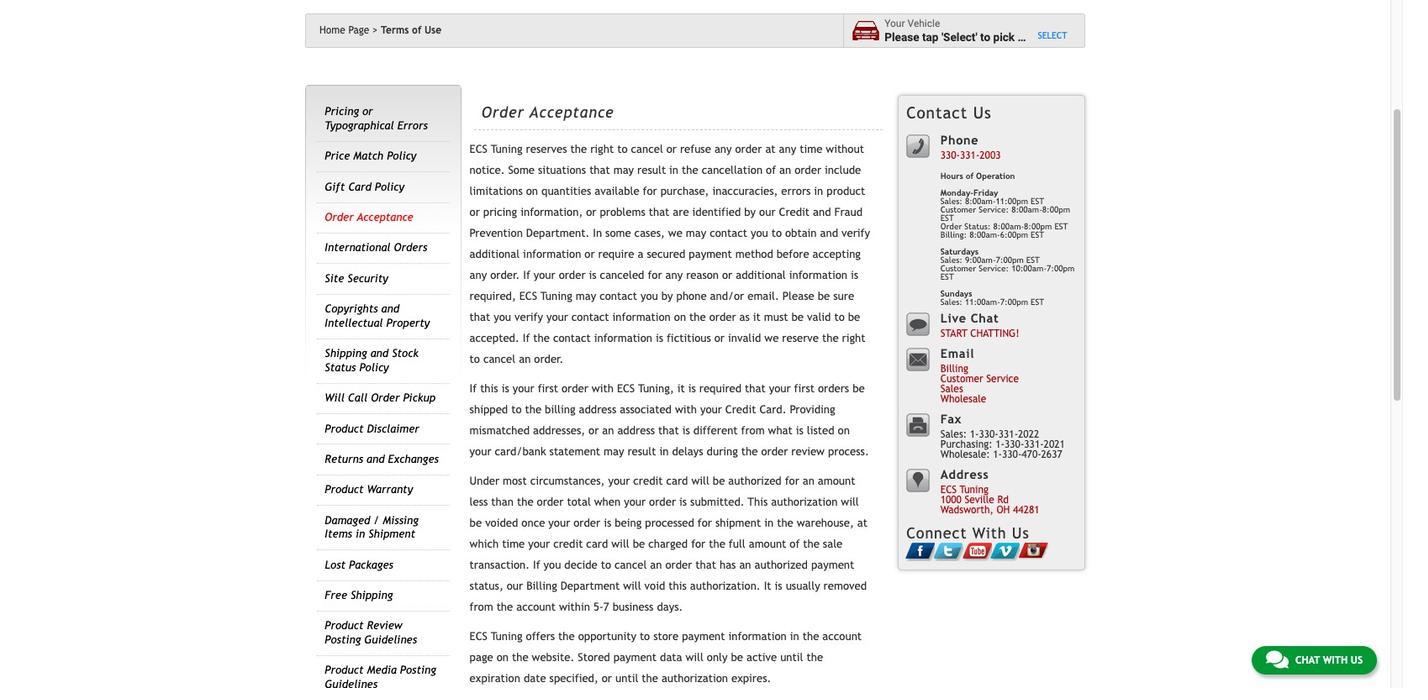 Task type: vqa. For each thing, say whether or not it's contained in the screenshot.
bottommost it
yes



Task type: locate. For each thing, give the bounding box(es) containing it.
a inside your vehicle please tap 'select' to pick a vehicle
[[1018, 30, 1024, 43]]

right up available
[[591, 143, 614, 156]]

rd
[[998, 495, 1009, 507]]

2 product from the top
[[325, 484, 364, 496]]

0 vertical spatial at
[[766, 143, 776, 156]]

in inside if this is your first order with ecs tuning, it is required that your first orders be shipped to the billing address associated with your credit card. providing mismatched addresses, or an address that is different from what is listed on your card/bank statement may result in delays during the order review process.
[[660, 446, 669, 458]]

shipping down packages
[[351, 590, 393, 602]]

2 horizontal spatial with
[[1323, 655, 1348, 667]]

to right valid
[[835, 311, 845, 324]]

is right it
[[775, 580, 783, 593]]

time left without
[[800, 143, 823, 156]]

1 vertical spatial time
[[502, 538, 525, 551]]

or inside if this is your first order with ecs tuning, it is required that your first orders be shipped to the billing address associated with your credit card. providing mismatched addresses, or an address that is different from what is listed on your card/bank statement may result in delays during the order review process.
[[589, 425, 599, 437]]

authorized up it
[[755, 559, 808, 572]]

first
[[538, 383, 558, 395], [794, 383, 815, 395]]

a inside ecs tuning reserves the right to cancel or refuse any order at any time without notice. some situations that may result in the cancellation of an order include limitations on quantities available for purchase, inaccuracies, errors in product or pricing information, or problems that are identified by our credit and fraud prevention department. in some cases, we may contact you to obtain and verify additional information or require a secured payment method before accepting any order. if your order is canceled for any reason or additional information is required, ecs tuning may contact you by phone and/or email. please be sure that you verify your contact information on the order as it must be valid to be accepted. if the contact information is fictitious or invalid we reserve the right to cancel an order.
[[638, 248, 644, 261]]

shipment
[[368, 528, 415, 541]]

cancel left "refuse"
[[631, 143, 663, 156]]

international orders link
[[325, 242, 427, 254]]

order. up billing
[[534, 353, 564, 366]]

additional down prevention
[[470, 248, 520, 261]]

1 horizontal spatial address
[[618, 425, 655, 437]]

service
[[987, 374, 1019, 385]]

0 horizontal spatial it
[[678, 383, 685, 395]]

or inside ecs tuning offers the opportunity to store payment information in the account page on the website. stored payment data will only be active until the expiration date specified, or until the authorization expires.
[[602, 673, 612, 685]]

select link
[[1038, 30, 1067, 41]]

be down less
[[470, 517, 482, 530]]

2 horizontal spatial us
[[1351, 655, 1363, 667]]

1 vertical spatial customer
[[941, 264, 976, 273]]

sure
[[834, 290, 854, 303]]

address
[[579, 404, 617, 416], [618, 425, 655, 437]]

0 horizontal spatial from
[[470, 601, 493, 614]]

contact
[[907, 103, 968, 122]]

in down damaged
[[356, 528, 365, 541]]

your
[[885, 18, 905, 30]]

0 vertical spatial time
[[800, 143, 823, 156]]

information up tuning, in the left bottom of the page
[[594, 332, 653, 345]]

time inside under most circumstances, your credit card will be authorized for an amount less than the order total when your order is submitted. this authorization will be voided once your order is being processed for shipment in the warehouse, at which time your credit card will be charged for the full amount of the sale transaction. if you decide to cancel an order that has an authorized payment status, our billing department will void this authorization. it is usually removed from the account within 5-7 business days.
[[502, 538, 525, 551]]

product left media
[[325, 665, 364, 677]]

chat with us
[[1296, 655, 1363, 667]]

2003
[[980, 150, 1001, 162]]

us for chat
[[1351, 655, 1363, 667]]

an inside if this is your first order with ecs tuning, it is required that your first orders be shipped to the billing address associated with your credit card. providing mismatched addresses, or an address that is different from what is listed on your card/bank statement may result in delays during the order review process.
[[602, 425, 614, 437]]

on right page
[[497, 652, 509, 664]]

for right available
[[643, 185, 657, 198]]

or down the stored
[[602, 673, 612, 685]]

problems
[[600, 206, 646, 219]]

9:00am-
[[965, 256, 996, 265]]

0 horizontal spatial our
[[507, 580, 523, 593]]

guidelines for review
[[364, 634, 417, 647]]

2 vertical spatial customer
[[941, 374, 984, 385]]

0 vertical spatial customer
[[941, 205, 976, 214]]

0 horizontal spatial this
[[480, 383, 498, 395]]

1 vertical spatial authorization
[[662, 673, 728, 685]]

from inside if this is your first order with ecs tuning, it is required that your first orders be shipped to the billing address associated with your credit card. providing mismatched addresses, or an address that is different from what is listed on your card/bank statement may result in delays during the order review process.
[[741, 425, 765, 437]]

0 vertical spatial a
[[1018, 30, 1024, 43]]

cancel inside under most circumstances, your credit card will be authorized for an amount less than the order total when your order is submitted. this authorization will be voided once your order is being processed for shipment in the warehouse, at which time your credit card will be charged for the full amount of the sale transaction. if you decide to cancel an order that has an authorized payment status, our billing department will void this authorization. it is usually removed from the account within 5-7 business days.
[[615, 559, 647, 572]]

with left tuning, in the left bottom of the page
[[592, 383, 614, 395]]

1 vertical spatial result
[[628, 446, 656, 458]]

include
[[825, 164, 861, 177]]

and inside shipping and stock status policy
[[371, 347, 389, 360]]

accepted.
[[470, 332, 520, 345]]

1 horizontal spatial with
[[675, 404, 697, 416]]

0 horizontal spatial order acceptance
[[325, 211, 413, 224]]

to up available
[[617, 143, 628, 156]]

0 vertical spatial credit
[[633, 475, 663, 488]]

is left "required"
[[688, 383, 696, 395]]

1 horizontal spatial credit
[[633, 475, 663, 488]]

product disclaimer
[[325, 423, 419, 435]]

0 vertical spatial from
[[741, 425, 765, 437]]

ecs inside if this is your first order with ecs tuning, it is required that your first orders be shipped to the billing address associated with your credit card. providing mismatched addresses, or an address that is different from what is listed on your card/bank statement may result in delays during the order review process.
[[617, 383, 635, 395]]

2 sales: from the top
[[941, 256, 963, 265]]

or up statement at the bottom left of the page
[[589, 425, 599, 437]]

1 sales: from the top
[[941, 197, 963, 206]]

0 vertical spatial shipping
[[325, 347, 367, 360]]

1 vertical spatial us
[[1012, 525, 1030, 542]]

1 horizontal spatial amount
[[818, 475, 856, 488]]

if
[[523, 269, 530, 282], [523, 332, 530, 345], [470, 383, 477, 395], [533, 559, 540, 572]]

1 horizontal spatial time
[[800, 143, 823, 156]]

account down removed
[[823, 631, 862, 643]]

authorization.
[[690, 580, 761, 593]]

1 vertical spatial please
[[783, 290, 815, 303]]

seville
[[965, 495, 995, 507]]

0 vertical spatial 8:00pm
[[1043, 205, 1071, 214]]

you
[[751, 227, 768, 240], [641, 290, 658, 303], [494, 311, 511, 324], [544, 559, 561, 572]]

'select'
[[942, 30, 978, 43]]

2022
[[1018, 429, 1040, 441]]

order up notice.
[[482, 103, 525, 121]]

start
[[941, 328, 968, 340]]

during
[[707, 446, 738, 458]]

lost
[[325, 559, 346, 572]]

1 horizontal spatial we
[[765, 332, 779, 345]]

331- inside phone 330-331-2003
[[960, 150, 980, 162]]

saturdays
[[941, 247, 979, 256]]

1 horizontal spatial right
[[842, 332, 866, 345]]

0 vertical spatial please
[[885, 30, 920, 43]]

billing inside email billing customer service sales wholesale
[[941, 364, 969, 375]]

1 vertical spatial 8:00pm
[[1024, 222, 1052, 231]]

1 horizontal spatial credit
[[779, 206, 810, 219]]

est
[[1031, 197, 1045, 206], [941, 214, 954, 223], [1055, 222, 1068, 231], [1031, 230, 1044, 240], [1027, 256, 1040, 265], [941, 272, 954, 282], [1031, 298, 1045, 307]]

card/bank
[[495, 446, 546, 458]]

0 horizontal spatial acceptance
[[357, 211, 413, 224]]

ecs up associated
[[617, 383, 635, 395]]

card down delays
[[666, 475, 688, 488]]

monday-
[[941, 188, 974, 198]]

1 horizontal spatial from
[[741, 425, 765, 437]]

circumstances,
[[530, 475, 605, 488]]

be
[[818, 290, 830, 303], [792, 311, 804, 324], [848, 311, 861, 324], [853, 383, 865, 395], [713, 475, 725, 488], [470, 517, 482, 530], [633, 538, 645, 551], [731, 652, 743, 664]]

0 horizontal spatial a
[[638, 248, 644, 261]]

intellectual
[[325, 317, 383, 329]]

what
[[768, 425, 793, 437]]

0 horizontal spatial time
[[502, 538, 525, 551]]

order down and/or
[[709, 311, 736, 324]]

policy for gift card policy
[[375, 181, 404, 193]]

product warranty
[[325, 484, 413, 496]]

an right addresses,
[[602, 425, 614, 437]]

in down this
[[765, 517, 774, 530]]

posting inside product media posting guidelines
[[400, 665, 436, 677]]

0 vertical spatial additional
[[470, 248, 520, 261]]

any up errors
[[779, 143, 797, 156]]

0 vertical spatial us
[[974, 103, 992, 122]]

7
[[604, 601, 609, 614]]

1 vertical spatial posting
[[400, 665, 436, 677]]

8:00am-
[[965, 197, 996, 206], [1012, 205, 1043, 214], [994, 222, 1024, 231], [970, 230, 1001, 240]]

0 vertical spatial we
[[668, 227, 683, 240]]

a
[[1018, 30, 1024, 43], [638, 248, 644, 261]]

and for shipping and stock status policy
[[371, 347, 389, 360]]

in inside damaged / missing items in shipment
[[356, 528, 365, 541]]

additional
[[470, 248, 520, 261], [736, 269, 786, 282]]

in down "usually"
[[790, 631, 800, 643]]

1 horizontal spatial our
[[759, 206, 776, 219]]

if this is your first order with ecs tuning, it is required that your first orders be shipped to the billing address associated with your credit card. providing mismatched addresses, or an address that is different from what is listed on your card/bank statement may result in delays during the order review process.
[[470, 383, 869, 458]]

0 horizontal spatial at
[[766, 143, 776, 156]]

active
[[747, 652, 777, 664]]

price match policy link
[[325, 150, 416, 163]]

sales: up live
[[941, 298, 963, 307]]

product disclaimer link
[[325, 423, 419, 435]]

information inside ecs tuning offers the opportunity to store payment information in the account page on the website. stored payment data will only be active until the expiration date specified, or until the authorization expires.
[[729, 631, 787, 643]]

in inside under most circumstances, your credit card will be authorized for an amount less than the order total when your order is submitted. this authorization will be voided once your order is being processed for shipment in the warehouse, at which time your credit card will be charged for the full amount of the sale transaction. if you decide to cancel an order that has an authorized payment status, our billing department will void this authorization. it is usually removed from the account within 5-7 business days.
[[765, 517, 774, 530]]

0 horizontal spatial right
[[591, 143, 614, 156]]

that inside under most circumstances, your credit card will be authorized for an amount less than the order total when your order is submitted. this authorization will be voided once your order is being processed for shipment in the warehouse, at which time your credit card will be charged for the full amount of the sale transaction. if you decide to cancel an order that has an authorized payment status, our billing department will void this authorization. it is usually removed from the account within 5-7 business days.
[[696, 559, 716, 572]]

this inside under most circumstances, your credit card will be authorized for an amount less than the order total when your order is submitted. this authorization will be voided once your order is being processed for shipment in the warehouse, at which time your credit card will be charged for the full amount of the sale transaction. if you decide to cancel an order that has an authorized payment status, our billing department will void this authorization. it is usually removed from the account within 5-7 business days.
[[669, 580, 687, 593]]

1 vertical spatial address
[[618, 425, 655, 437]]

authorized up this
[[729, 475, 782, 488]]

0 vertical spatial address
[[579, 404, 617, 416]]

4 product from the top
[[325, 665, 364, 677]]

1 horizontal spatial at
[[858, 517, 868, 530]]

from inside under most circumstances, your credit card will be authorized for an amount less than the order total when your order is submitted. this authorization will be voided once your order is being processed for shipment in the warehouse, at which time your credit card will be charged for the full amount of the sale transaction. if you decide to cancel an order that has an authorized payment status, our billing department will void this authorization. it is usually removed from the account within 5-7 business days.
[[470, 601, 493, 614]]

to up 'mismatched'
[[511, 404, 522, 416]]

chat inside live chat start chatting!
[[971, 311, 999, 325]]

under most circumstances, your credit card will be authorized for an amount less than the order total when your order is submitted. this authorization will be voided once your order is being processed for shipment in the warehouse, at which time your credit card will be charged for the full amount of the sale transaction. if you decide to cancel an order that has an authorized payment status, our billing department will void this authorization. it is usually removed from the account within 5-7 business days.
[[470, 475, 868, 614]]

product inside product media posting guidelines
[[325, 665, 364, 677]]

any
[[715, 143, 732, 156], [779, 143, 797, 156], [470, 269, 487, 282], [666, 269, 683, 282]]

and inside the copyrights and intellectual property
[[381, 303, 400, 316]]

0 horizontal spatial order.
[[490, 269, 520, 282]]

acceptance up international orders
[[357, 211, 413, 224]]

order acceptance up reserves
[[482, 103, 614, 121]]

or left "refuse"
[[667, 143, 677, 156]]

information up active
[[729, 631, 787, 643]]

card up 'decide'
[[586, 538, 608, 551]]

process.
[[828, 446, 869, 458]]

our inside ecs tuning reserves the right to cancel or refuse any order at any time without notice. some situations that may result in the cancellation of an order include limitations on quantities available for purchase, inaccuracies, errors in product or pricing information, or problems that are identified by our credit and fraud prevention department. in some cases, we may contact you to obtain and verify additional information or require a secured payment method before accepting any order. if your order is canceled for any reason or additional information is required, ecs tuning may contact you by phone and/or email. please be sure that you verify your contact information on the order as it must be valid to be accepted. if the contact information is fictitious or invalid we reserve the right to cancel an order.
[[759, 206, 776, 219]]

until
[[780, 652, 803, 664], [616, 673, 639, 685]]

7:00pm
[[996, 256, 1024, 265], [1047, 264, 1075, 273], [1001, 298, 1029, 307]]

guidelines down the review
[[364, 634, 417, 647]]

1 vertical spatial at
[[858, 517, 868, 530]]

of inside ecs tuning reserves the right to cancel or refuse any order at any time without notice. some situations that may result in the cancellation of an order include limitations on quantities available for purchase, inaccuracies, errors in product or pricing information, or problems that are identified by our credit and fraud prevention department. in some cases, we may contact you to obtain and verify additional information or require a secured payment method before accepting any order. if your order is canceled for any reason or additional information is required, ecs tuning may contact you by phone and/or email. please be sure that you verify your contact information on the order as it must be valid to be accepted. if the contact information is fictitious or invalid we reserve the right to cancel an order.
[[766, 164, 776, 177]]

the up the purchase,
[[682, 164, 699, 177]]

product review posting guidelines link
[[325, 620, 417, 647]]

0 horizontal spatial first
[[538, 383, 558, 395]]

1 vertical spatial shipping
[[351, 590, 393, 602]]

0 vertical spatial guidelines
[[364, 634, 417, 647]]

ecs up notice.
[[470, 143, 488, 156]]

1 vertical spatial card
[[586, 538, 608, 551]]

international
[[325, 242, 391, 254]]

at inside ecs tuning reserves the right to cancel or refuse any order at any time without notice. some situations that may result in the cancellation of an order include limitations on quantities available for purchase, inaccuracies, errors in product or pricing information, or problems that are identified by our credit and fraud prevention department. in some cases, we may contact you to obtain and verify additional information or require a secured payment method before accepting any order. if your order is canceled for any reason or additional information is required, ecs tuning may contact you by phone and/or email. please be sure that you verify your contact information on the order as it must be valid to be accepted. if the contact information is fictitious or invalid we reserve the right to cancel an order.
[[766, 143, 776, 156]]

it right as
[[753, 311, 761, 324]]

3 product from the top
[[325, 620, 364, 633]]

fictitious
[[667, 332, 711, 345]]

0 vertical spatial authorization
[[771, 496, 838, 509]]

of inside hours of operation monday-friday sales: 8:00am-11:00pm est customer service: 8:00am-8:00pm est order status: 8:00am-8:00pm est billing: 8:00am-6:00pm est saturdays sales: 9:00am-7:00pm est customer service: 10:00am-7:00pm est sundays sales: 11:00am-7:00pm est
[[966, 172, 974, 181]]

order inside hours of operation monday-friday sales: 8:00am-11:00pm est customer service: 8:00am-8:00pm est order status: 8:00am-8:00pm est billing: 8:00am-6:00pm est saturdays sales: 9:00am-7:00pm est customer service: 10:00am-7:00pm est sundays sales: 11:00am-7:00pm est
[[941, 222, 962, 231]]

1 vertical spatial it
[[678, 383, 685, 395]]

may down are
[[686, 227, 707, 240]]

1 vertical spatial a
[[638, 248, 644, 261]]

1-
[[970, 429, 979, 441], [996, 439, 1005, 451], [993, 449, 1002, 461]]

that left "has"
[[696, 559, 716, 572]]

price match policy
[[325, 150, 416, 163]]

may down 'in'
[[576, 290, 596, 303]]

0 vertical spatial by
[[744, 206, 756, 219]]

us inside chat with us link
[[1351, 655, 1363, 667]]

1 horizontal spatial order acceptance
[[482, 103, 614, 121]]

payment up "only" at the bottom of the page
[[682, 631, 725, 643]]

to inside if this is your first order with ecs tuning, it is required that your first orders be shipped to the billing address associated with your credit card. providing mismatched addresses, or an address that is different from what is listed on your card/bank statement may result in delays during the order review process.
[[511, 404, 522, 416]]

typographical
[[325, 119, 394, 132]]

credit up 'decide'
[[553, 538, 583, 551]]

44281
[[1013, 505, 1040, 517]]

0 horizontal spatial chat
[[971, 311, 999, 325]]

0 horizontal spatial 331-
[[960, 150, 980, 162]]

1 vertical spatial service:
[[979, 264, 1009, 273]]

amount right full
[[749, 538, 787, 551]]

this inside if this is your first order with ecs tuning, it is required that your first orders be shipped to the billing address associated with your credit card. providing mismatched addresses, or an address that is different from what is listed on your card/bank statement may result in delays during the order review process.
[[480, 383, 498, 395]]

identified
[[693, 206, 741, 219]]

result inside ecs tuning reserves the right to cancel or refuse any order at any time without notice. some situations that may result in the cancellation of an order include limitations on quantities available for purchase, inaccuracies, errors in product or pricing information, or problems that are identified by our credit and fraud prevention department. in some cases, we may contact you to obtain and verify additional information or require a secured payment method before accepting any order. if your order is canceled for any reason or additional information is required, ecs tuning may contact you by phone and/or email. please be sure that you verify your contact information on the order as it must be valid to be accepted. if the contact information is fictitious or invalid we reserve the right to cancel an order.
[[638, 164, 666, 177]]

is
[[589, 269, 597, 282], [851, 269, 859, 282], [656, 332, 664, 345], [502, 383, 509, 395], [688, 383, 696, 395], [683, 425, 690, 437], [796, 425, 804, 437], [679, 496, 687, 509], [604, 517, 612, 530], [775, 580, 783, 593]]

be inside if this is your first order with ecs tuning, it is required that your first orders be shipped to the billing address associated with your credit card. providing mismatched addresses, or an address that is different from what is listed on your card/bank statement may result in delays during the order review process.
[[853, 383, 865, 395]]

order. up required,
[[490, 269, 520, 282]]

that down required,
[[470, 311, 490, 324]]

acceptance up reserves
[[530, 103, 614, 121]]

required
[[699, 383, 742, 395]]

guidelines inside product review posting guidelines
[[364, 634, 417, 647]]

we down are
[[668, 227, 683, 240]]

guidelines inside product media posting guidelines
[[325, 679, 378, 689]]

or down 'in'
[[585, 248, 595, 261]]

1 horizontal spatial acceptance
[[530, 103, 614, 121]]

credit down "required"
[[726, 404, 756, 416]]

of
[[412, 24, 422, 36], [766, 164, 776, 177], [966, 172, 974, 181], [790, 538, 800, 551]]

1 horizontal spatial account
[[823, 631, 862, 643]]

a right pick
[[1018, 30, 1024, 43]]

0 vertical spatial credit
[[779, 206, 810, 219]]

in left delays
[[660, 446, 669, 458]]

4 sales: from the top
[[941, 429, 967, 441]]

please up valid
[[783, 290, 815, 303]]

tuning
[[491, 143, 523, 156], [541, 290, 573, 303], [960, 485, 989, 496], [491, 631, 523, 643]]

policy for price match policy
[[387, 150, 416, 163]]

information down canceled
[[613, 311, 671, 324]]

account inside under most circumstances, your credit card will be authorized for an amount less than the order total when your order is submitted. this authorization will be voided once your order is being processed for shipment in the warehouse, at which time your credit card will be charged for the full amount of the sale transaction. if you decide to cancel an order that has an authorized payment status, our billing department will void this authorization. it is usually removed from the account within 5-7 business days.
[[517, 601, 556, 614]]

2 vertical spatial us
[[1351, 655, 1363, 667]]

of inside under most circumstances, your credit card will be authorized for an amount less than the order total when your order is submitted. this authorization will be voided once your order is being processed for shipment in the warehouse, at which time your credit card will be charged for the full amount of the sale transaction. if you decide to cancel an order that has an authorized payment status, our billing department will void this authorization. it is usually removed from the account within 5-7 business days.
[[790, 538, 800, 551]]

of up inaccuracies,
[[766, 164, 776, 177]]

0 horizontal spatial with
[[592, 383, 614, 395]]

damaged / missing items in shipment link
[[325, 514, 419, 541]]

2 vertical spatial cancel
[[615, 559, 647, 572]]

or up and/or
[[722, 269, 733, 282]]

is up shipped
[[502, 383, 509, 395]]

errors
[[398, 119, 428, 132]]

address down associated
[[618, 425, 655, 437]]

first up billing
[[538, 383, 558, 395]]

service: down the friday
[[979, 205, 1009, 214]]

3 sales: from the top
[[941, 298, 963, 307]]

0 horizontal spatial until
[[616, 673, 639, 685]]

1 vertical spatial this
[[669, 580, 687, 593]]

and for returns and exchanges
[[367, 453, 385, 466]]

order acceptance down gift card policy link
[[325, 211, 413, 224]]

our down transaction.
[[507, 580, 523, 593]]

1 vertical spatial with
[[675, 404, 697, 416]]

data
[[660, 652, 682, 664]]

and for copyrights and intellectual property
[[381, 303, 400, 316]]

site
[[325, 272, 344, 285]]

or left 'invalid'
[[715, 332, 725, 345]]

live chat start chatting!
[[941, 311, 1020, 340]]

1 horizontal spatial please
[[885, 30, 920, 43]]

price
[[325, 150, 350, 163]]

1 horizontal spatial posting
[[400, 665, 436, 677]]

3 customer from the top
[[941, 374, 984, 385]]

credit inside if this is your first order with ecs tuning, it is required that your first orders be shipped to the billing address associated with your credit card. providing mismatched addresses, or an address that is different from what is listed on your card/bank statement may result in delays during the order review process.
[[726, 404, 756, 416]]

1 horizontal spatial a
[[1018, 30, 1024, 43]]

1 vertical spatial order.
[[534, 353, 564, 366]]

some
[[606, 227, 631, 240]]

start chatting! link
[[941, 328, 1020, 340]]

1 vertical spatial billing
[[527, 580, 557, 593]]

shipping
[[325, 347, 367, 360], [351, 590, 393, 602]]

330- down 2022
[[1002, 449, 1022, 461]]

this
[[748, 496, 768, 509]]

0 horizontal spatial account
[[517, 601, 556, 614]]

and left fraud
[[813, 206, 831, 219]]

date
[[524, 673, 546, 685]]

tap
[[922, 30, 939, 43]]

order.
[[490, 269, 520, 282], [534, 353, 564, 366]]

to inside under most circumstances, your credit card will be authorized for an amount less than the order total when your order is submitted. this authorization will be voided once your order is being processed for shipment in the warehouse, at which time your credit card will be charged for the full amount of the sale transaction. if you decide to cancel an order that has an authorized payment status, our billing department will void this authorization. it is usually removed from the account within 5-7 business days.
[[601, 559, 611, 572]]

purchasing:
[[941, 439, 993, 451]]

from down status,
[[470, 601, 493, 614]]

time down voided
[[502, 538, 525, 551]]

until down opportunity
[[616, 673, 639, 685]]

payment down sale
[[811, 559, 855, 572]]

address ecs tuning 1000 seville rd wadsworth, oh 44281
[[941, 468, 1040, 517]]

posting inside product review posting guidelines
[[325, 634, 361, 647]]

product inside product review posting guidelines
[[325, 620, 364, 633]]

address right billing
[[579, 404, 617, 416]]

on down some
[[526, 185, 538, 198]]

billing link
[[941, 364, 969, 375]]

associated
[[620, 404, 672, 416]]

be right orders
[[853, 383, 865, 395]]

0 horizontal spatial billing
[[527, 580, 557, 593]]

billing
[[941, 364, 969, 375], [527, 580, 557, 593]]

will up submitted.
[[692, 475, 710, 488]]

0 horizontal spatial verify
[[515, 311, 543, 324]]

0 horizontal spatial posting
[[325, 634, 361, 647]]

verify down fraud
[[842, 227, 870, 240]]

1 product from the top
[[325, 423, 364, 435]]

5-
[[594, 601, 604, 614]]

address
[[941, 468, 989, 482]]

0 horizontal spatial we
[[668, 227, 683, 240]]

of down warehouse,
[[790, 538, 800, 551]]

with
[[592, 383, 614, 395], [675, 404, 697, 416], [1323, 655, 1348, 667]]

1 vertical spatial cancel
[[483, 353, 516, 366]]

1 horizontal spatial authorization
[[771, 496, 838, 509]]

product up returns
[[325, 423, 364, 435]]

sales
[[941, 384, 964, 396]]

or
[[362, 105, 373, 118], [667, 143, 677, 156], [470, 206, 480, 219], [586, 206, 597, 219], [585, 248, 595, 261], [722, 269, 733, 282], [715, 332, 725, 345], [589, 425, 599, 437], [602, 673, 612, 685]]

0 horizontal spatial authorization
[[662, 673, 728, 685]]

0 vertical spatial verify
[[842, 227, 870, 240]]

1 vertical spatial authorized
[[755, 559, 808, 572]]

1 first from the left
[[538, 383, 558, 395]]

if inside if this is your first order with ecs tuning, it is required that your first orders be shipped to the billing address associated with your credit card. providing mismatched addresses, or an address that is different from what is listed on your card/bank statement may result in delays during the order review process.
[[470, 383, 477, 395]]

returns and exchanges
[[325, 453, 439, 466]]

information down accepting at the top right of page
[[789, 269, 848, 282]]

payment up reason
[[689, 248, 732, 261]]

to down accepted.
[[470, 353, 480, 366]]

from left the what
[[741, 425, 765, 437]]

0 vertical spatial policy
[[387, 150, 416, 163]]

policy inside shipping and stock status policy
[[359, 361, 389, 374]]

sales: down hours
[[941, 197, 963, 206]]

in inside ecs tuning offers the opportunity to store payment information in the account page on the website. stored payment data will only be active until the expiration date specified, or until the authorization expires.
[[790, 631, 800, 643]]

please inside your vehicle please tap 'select' to pick a vehicle
[[885, 30, 920, 43]]

product for product disclaimer
[[325, 423, 364, 435]]



Task type: describe. For each thing, give the bounding box(es) containing it.
use
[[425, 24, 442, 36]]

authorization inside ecs tuning offers the opportunity to store payment information in the account page on the website. stored payment data will only be active until the expiration date specified, or until the authorization expires.
[[662, 673, 728, 685]]

ecs inside ecs tuning offers the opportunity to store payment information in the account page on the website. stored payment data will only be active until the expiration date specified, or until the authorization expires.
[[470, 631, 488, 643]]

most
[[503, 475, 527, 488]]

than
[[491, 496, 514, 509]]

submitted.
[[690, 496, 745, 509]]

in right errors
[[814, 185, 824, 198]]

8:00am- up status:
[[965, 197, 996, 206]]

the up situations
[[571, 143, 587, 156]]

order acceptance link
[[325, 211, 413, 224]]

is up the processed
[[679, 496, 687, 509]]

product for product warranty
[[325, 484, 364, 496]]

refuse
[[680, 143, 711, 156]]

sales link
[[941, 384, 964, 396]]

ecs tuning reserves the right to cancel or refuse any order at any time without notice. some situations that may result in the cancellation of an order include limitations on quantities available for purchase, inaccuracies, errors in product or pricing information, or problems that are identified by our credit and fraud prevention department. in some cases, we may contact you to obtain and verify additional information or require a secured payment method before accepting any order. if your order is canceled for any reason or additional information is required, ecs tuning may contact you by phone and/or email. please be sure that you verify your contact information on the order as it must be valid to be accepted. if the contact information is fictitious or invalid we reserve the right to cancel an order.
[[470, 143, 870, 366]]

if right accepted.
[[523, 332, 530, 345]]

items
[[325, 528, 352, 541]]

1 vertical spatial until
[[616, 673, 639, 685]]

specified,
[[550, 673, 599, 685]]

330- up "wholesale:"
[[979, 429, 999, 441]]

billing inside under most circumstances, your credit card will be authorized for an amount less than the order total when your order is submitted. this authorization will be voided once your order is being processed for shipment in the warehouse, at which time your credit card will be charged for the full amount of the sale transaction. if you decide to cancel an order that has an authorized payment status, our billing department will void this authorization. it is usually removed from the account within 5-7 business days.
[[527, 580, 557, 593]]

stock
[[392, 347, 419, 360]]

sale
[[823, 538, 843, 551]]

7:00pm down 6:00pm
[[996, 256, 1024, 265]]

will up business
[[623, 580, 641, 593]]

the right accepted.
[[533, 332, 550, 345]]

pricing
[[483, 206, 517, 219]]

account inside ecs tuning offers the opportunity to store payment information in the account page on the website. stored payment data will only be active until the expiration date specified, or until the authorization expires.
[[823, 631, 862, 643]]

on inside ecs tuning offers the opportunity to store payment information in the account page on the website. stored payment data will only be active until the expiration date specified, or until the authorization expires.
[[497, 652, 509, 664]]

us for connect
[[1012, 525, 1030, 542]]

that up card.
[[745, 383, 766, 395]]

be down being
[[633, 538, 645, 551]]

usually
[[786, 580, 820, 593]]

the up website.
[[558, 631, 575, 643]]

it inside if this is your first order with ecs tuning, it is required that your first orders be shipped to the billing address associated with your credit card. providing mismatched addresses, or an address that is different from what is listed on your card/bank statement may result in delays during the order review process.
[[678, 383, 685, 395]]

status
[[325, 361, 356, 374]]

the left full
[[709, 538, 726, 551]]

posting for product review posting guidelines
[[325, 634, 361, 647]]

comments image
[[1266, 650, 1289, 670]]

order up the processed
[[649, 496, 676, 509]]

with
[[973, 525, 1007, 542]]

2 horizontal spatial 331-
[[1025, 439, 1044, 451]]

2 customer from the top
[[941, 264, 976, 273]]

will inside ecs tuning offers the opportunity to store payment information in the account page on the website. stored payment data will only be active until the expiration date specified, or until the authorization expires.
[[686, 652, 704, 664]]

1 vertical spatial acceptance
[[357, 211, 413, 224]]

the down phone
[[690, 311, 706, 324]]

please inside ecs tuning reserves the right to cancel or refuse any order at any time without notice. some situations that may result in the cancellation of an order include limitations on quantities available for purchase, inaccuracies, errors in product or pricing information, or problems that are identified by our credit and fraud prevention department. in some cases, we may contact you to obtain and verify additional information or require a secured payment method before accepting any order. if your order is canceled for any reason or additional information is required, ecs tuning may contact you by phone and/or email. please be sure that you verify your contact information on the order as it must be valid to be accepted. if the contact information is fictitious or invalid we reserve the right to cancel an order.
[[783, 290, 815, 303]]

the up once
[[517, 496, 534, 509]]

0 vertical spatial right
[[591, 143, 614, 156]]

home page
[[320, 24, 370, 36]]

shipping inside shipping and stock status policy
[[325, 347, 367, 360]]

the up date
[[512, 652, 529, 664]]

free shipping
[[325, 590, 393, 602]]

0 vertical spatial authorized
[[729, 475, 782, 488]]

quantities
[[542, 185, 591, 198]]

2 service: from the top
[[979, 264, 1009, 273]]

0 vertical spatial with
[[592, 383, 614, 395]]

chatting!
[[971, 328, 1020, 340]]

0 vertical spatial order acceptance
[[482, 103, 614, 121]]

vehicle
[[908, 18, 940, 30]]

the down status,
[[497, 601, 513, 614]]

the down valid
[[822, 332, 839, 345]]

is up sure at the top of the page
[[851, 269, 859, 282]]

void
[[645, 580, 665, 593]]

match
[[353, 150, 384, 163]]

order up errors
[[795, 164, 822, 177]]

1- right "wholesale:"
[[993, 449, 1002, 461]]

tuning,
[[638, 383, 674, 395]]

full
[[729, 538, 746, 551]]

an down review
[[803, 475, 815, 488]]

wholesale:
[[941, 449, 990, 461]]

our inside under most circumstances, your credit card will be authorized for an amount less than the order total when your order is submitted. this authorization will be voided once your order is being processed for shipment in the warehouse, at which time your credit card will be charged for the full amount of the sale transaction. if you decide to cancel an order that has an authorized payment status, our billing department will void this authorization. it is usually removed from the account within 5-7 business days.
[[507, 580, 523, 593]]

connect with us
[[907, 525, 1030, 542]]

charged
[[649, 538, 688, 551]]

/
[[374, 514, 379, 527]]

days.
[[657, 601, 683, 614]]

for down submitted.
[[698, 517, 712, 530]]

product for product review posting guidelines
[[325, 620, 364, 633]]

product warranty link
[[325, 484, 413, 496]]

for right charged
[[691, 538, 706, 551]]

pricing
[[325, 105, 359, 118]]

pickup
[[403, 392, 436, 405]]

payment inside under most circumstances, your credit card will be authorized for an amount less than the order total when your order is submitted. this authorization will be voided once your order is being processed for shipment in the warehouse, at which time your credit card will be charged for the full amount of the sale transaction. if you decide to cancel an order that has an authorized payment status, our billing department will void this authorization. it is usually removed from the account within 5-7 business days.
[[811, 559, 855, 572]]

or up 'in'
[[586, 206, 597, 219]]

you down canceled
[[641, 290, 658, 303]]

that up delays
[[658, 425, 679, 437]]

an up errors
[[780, 164, 791, 177]]

is up delays
[[683, 425, 690, 437]]

1 vertical spatial right
[[842, 332, 866, 345]]

order down charged
[[666, 559, 692, 572]]

470-
[[1022, 449, 1042, 461]]

status,
[[470, 580, 504, 593]]

situations
[[538, 164, 586, 177]]

the down "usually"
[[803, 631, 819, 643]]

of left use
[[412, 24, 422, 36]]

gift card policy link
[[325, 181, 404, 193]]

2 vertical spatial with
[[1323, 655, 1348, 667]]

you up method
[[751, 227, 768, 240]]

7:00pm right 9:00am-
[[1047, 264, 1075, 273]]

be up submitted.
[[713, 475, 725, 488]]

order down total
[[574, 517, 601, 530]]

or left pricing
[[470, 206, 480, 219]]

inaccuracies,
[[713, 185, 778, 198]]

credit inside ecs tuning reserves the right to cancel or refuse any order at any time without notice. some situations that may result in the cancellation of an order include limitations on quantities available for purchase, inaccuracies, errors in product or pricing information, or problems that are identified by our credit and fraud prevention department. in some cases, we may contact you to obtain and verify additional information or require a secured payment method before accepting any order. if your order is canceled for any reason or additional information is required, ecs tuning may contact you by phone and/or email. please be sure that you verify your contact information on the order as it must be valid to be accepted. if the contact information is fictitious or invalid we reserve the right to cancel an order.
[[779, 206, 810, 219]]

you inside under most circumstances, your credit card will be authorized for an amount less than the order total when your order is submitted. this authorization will be voided once your order is being processed for shipment in the warehouse, at which time your credit card will be charged for the full amount of the sale transaction. if you decide to cancel an order that has an authorized payment status, our billing department will void this authorization. it is usually removed from the account within 5-7 business days.
[[544, 559, 561, 572]]

to inside ecs tuning offers the opportunity to store payment information in the account page on the website. stored payment data will only be active until the expiration date specified, or until the authorization expires.
[[640, 631, 650, 643]]

any up cancellation
[[715, 143, 732, 156]]

1 horizontal spatial 331-
[[999, 429, 1018, 441]]

will up warehouse,
[[841, 496, 859, 509]]

will call order pickup link
[[325, 392, 436, 405]]

if inside under most circumstances, your credit card will be authorized for an amount less than the order total when your order is submitted. this authorization will be voided once your order is being processed for shipment in the warehouse, at which time your credit card will be charged for the full amount of the sale transaction. if you decide to cancel an order that has an authorized payment status, our billing department will void this authorization. it is usually removed from the account within 5-7 business days.
[[533, 559, 540, 572]]

0 vertical spatial amount
[[818, 475, 856, 488]]

fraud
[[835, 206, 863, 219]]

8:00am- down 11:00pm
[[994, 222, 1024, 231]]

product media posting guidelines link
[[325, 665, 436, 689]]

terms of use
[[381, 24, 442, 36]]

and up accepting at the top right of page
[[820, 227, 838, 240]]

1 horizontal spatial chat
[[1296, 655, 1320, 667]]

pick
[[994, 30, 1015, 43]]

authorization inside under most circumstances, your credit card will be authorized for an amount less than the order total when your order is submitted. this authorization will be voided once your order is being processed for shipment in the warehouse, at which time your credit card will be charged for the full amount of the sale transaction. if you decide to cancel an order that has an authorized payment status, our billing department will void this authorization. it is usually removed from the account within 5-7 business days.
[[771, 496, 838, 509]]

is left canceled
[[589, 269, 597, 282]]

order down gift
[[325, 211, 354, 224]]

1 horizontal spatial order.
[[534, 353, 564, 366]]

it inside ecs tuning reserves the right to cancel or refuse any order at any time without notice. some situations that may result in the cancellation of an order include limitations on quantities available for purchase, inaccuracies, errors in product or pricing information, or problems that are identified by our credit and fraud prevention department. in some cases, we may contact you to obtain and verify additional information or require a secured payment method before accepting any order. if your order is canceled for any reason or additional information is required, ecs tuning may contact you by phone and/or email. please be sure that you verify your contact information on the order as it must be valid to be accepted. if the contact information is fictitious or invalid we reserve the right to cancel an order.
[[753, 311, 761, 324]]

cases,
[[635, 227, 665, 240]]

require
[[598, 248, 635, 261]]

the left billing
[[525, 404, 542, 416]]

live
[[941, 311, 967, 325]]

product for product media posting guidelines
[[325, 665, 364, 677]]

tuning inside address ecs tuning 1000 seville rd wadsworth, oh 44281
[[960, 485, 989, 496]]

payment down opportunity
[[614, 652, 657, 664]]

order down the what
[[761, 446, 788, 458]]

the right active
[[807, 652, 823, 664]]

1 horizontal spatial until
[[780, 652, 803, 664]]

for down the secured
[[648, 269, 662, 282]]

decide
[[565, 559, 598, 572]]

1 service: from the top
[[979, 205, 1009, 214]]

total
[[567, 496, 591, 509]]

chat with us link
[[1252, 647, 1377, 675]]

available
[[595, 185, 640, 198]]

at inside under most circumstances, your credit card will be authorized for an amount less than the order total when your order is submitted. this authorization will be voided once your order is being processed for shipment in the warehouse, at which time your credit card will be charged for the full amount of the sale transaction. if you decide to cancel an order that has an authorized payment status, our billing department will void this authorization. it is usually removed from the account within 5-7 business days.
[[858, 517, 868, 530]]

order up once
[[537, 496, 564, 509]]

is left fictitious
[[656, 332, 664, 345]]

0 vertical spatial cancel
[[631, 143, 663, 156]]

1 horizontal spatial card
[[666, 475, 688, 488]]

property
[[386, 317, 430, 329]]

any up required,
[[470, 269, 487, 282]]

once
[[522, 517, 545, 530]]

lost packages link
[[325, 559, 393, 572]]

obtain
[[785, 227, 817, 240]]

is left being
[[604, 517, 612, 530]]

different
[[694, 425, 738, 437]]

0 vertical spatial order.
[[490, 269, 520, 282]]

processed
[[645, 517, 695, 530]]

1 vertical spatial amount
[[749, 538, 787, 551]]

1 customer from the top
[[941, 205, 976, 214]]

guidelines for media
[[325, 679, 378, 689]]

in up the purchase,
[[669, 164, 679, 177]]

be up the 'reserve'
[[792, 311, 804, 324]]

an right "has"
[[739, 559, 751, 572]]

has
[[720, 559, 736, 572]]

be down sure at the top of the page
[[848, 311, 861, 324]]

shipped
[[470, 404, 508, 416]]

2 first from the left
[[794, 383, 815, 395]]

less
[[470, 496, 488, 509]]

posting for product media posting guidelines
[[400, 665, 436, 677]]

home
[[320, 24, 345, 36]]

1- left 2022
[[996, 439, 1005, 451]]

is right the what
[[796, 425, 804, 437]]

information,
[[521, 206, 583, 219]]

as
[[740, 311, 750, 324]]

returns
[[325, 453, 363, 466]]

that up available
[[590, 164, 610, 177]]

addresses,
[[533, 425, 585, 437]]

may up available
[[614, 164, 634, 177]]

time inside ecs tuning reserves the right to cancel or refuse any order at any time without notice. some situations that may result in the cancellation of an order include limitations on quantities available for purchase, inaccuracies, errors in product or pricing information, or problems that are identified by our credit and fraud prevention department. in some cases, we may contact you to obtain and verify additional information or require a secured payment method before accepting any order. if your order is canceled for any reason or additional information is required, ecs tuning may contact you by phone and/or email. please be sure that you verify your contact information on the order as it must be valid to be accepted. if the contact information is fictitious or invalid we reserve the right to cancel an order.
[[800, 143, 823, 156]]

tuning inside ecs tuning offers the opportunity to store payment information in the account page on the website. stored payment data will only be active until the expiration date specified, or until the authorization expires.
[[491, 631, 523, 643]]

to inside your vehicle please tap 'select' to pick a vehicle
[[981, 30, 991, 43]]

information down department.
[[523, 248, 581, 261]]

0 vertical spatial acceptance
[[530, 103, 614, 121]]

must
[[764, 311, 788, 324]]

within
[[559, 601, 590, 614]]

1 vertical spatial credit
[[553, 538, 583, 551]]

1 vertical spatial we
[[765, 332, 779, 345]]

0 horizontal spatial us
[[974, 103, 992, 122]]

8:00am- up 9:00am-
[[970, 230, 1001, 240]]

330- inside phone 330-331-2003
[[941, 150, 960, 162]]

payment inside ecs tuning reserves the right to cancel or refuse any order at any time without notice. some situations that may result in the cancellation of an order include limitations on quantities available for purchase, inaccuracies, errors in product or pricing information, or problems that are identified by our credit and fraud prevention department. in some cases, we may contact you to obtain and verify additional information or require a secured payment method before accepting any order. if your order is canceled for any reason or additional information is required, ecs tuning may contact you by phone and/or email. please be sure that you verify your contact information on the order as it must be valid to be accepted. if the contact information is fictitious or invalid we reserve the right to cancel an order.
[[689, 248, 732, 261]]

1- up "wholesale:"
[[970, 429, 979, 441]]

if down department.
[[523, 269, 530, 282]]

on up fictitious
[[674, 311, 686, 324]]

the left sale
[[803, 538, 820, 551]]

your vehicle please tap 'select' to pick a vehicle
[[885, 18, 1063, 43]]

on inside if this is your first order with ecs tuning, it is required that your first orders be shipped to the billing address associated with your credit card. providing mismatched addresses, or an address that is different from what is listed on your card/bank statement may result in delays during the order review process.
[[838, 425, 850, 437]]

will down being
[[612, 538, 630, 551]]

fax sales: 1-330-331-2022 purchasing: 1-330-331-2021 wholesale: 1-330-470-2637
[[941, 412, 1065, 461]]

ecs inside address ecs tuning 1000 seville rd wadsworth, oh 44281
[[941, 485, 957, 496]]

8:00am- up 6:00pm
[[1012, 205, 1043, 214]]

11:00am-
[[965, 298, 1001, 307]]

customer inside email billing customer service sales wholesale
[[941, 374, 984, 385]]

tuning down department.
[[541, 290, 573, 303]]

330- left 2637 on the bottom right of page
[[1005, 439, 1025, 451]]

you up accepted.
[[494, 311, 511, 324]]

sundays
[[941, 289, 972, 298]]

result inside if this is your first order with ecs tuning, it is required that your first orders be shipped to the billing address associated with your credit card. providing mismatched addresses, or an address that is different from what is listed on your card/bank statement may result in delays during the order review process.
[[628, 446, 656, 458]]

1 vertical spatial verify
[[515, 311, 543, 324]]

any down the secured
[[666, 269, 683, 282]]

warranty
[[367, 484, 413, 496]]

media
[[367, 665, 397, 677]]

1 horizontal spatial additional
[[736, 269, 786, 282]]

orders
[[818, 383, 850, 395]]

email
[[941, 346, 975, 361]]

order up cancellation
[[735, 143, 762, 156]]

order up billing
[[562, 383, 589, 395]]

product review posting guidelines
[[325, 620, 417, 647]]

or inside 'pricing or typographical errors'
[[362, 105, 373, 118]]

that left are
[[649, 206, 670, 219]]

the right during in the right bottom of the page
[[742, 446, 758, 458]]

sales: inside fax sales: 1-330-331-2022 purchasing: 1-330-331-2021 wholesale: 1-330-470-2637
[[941, 429, 967, 441]]

be inside ecs tuning offers the opportunity to store payment information in the account page on the website. stored payment data will only be active until the expiration date specified, or until the authorization expires.
[[731, 652, 743, 664]]

an up void
[[650, 559, 662, 572]]

wholesale link
[[941, 394, 987, 406]]

1 vertical spatial by
[[662, 290, 673, 303]]

may inside if this is your first order with ecs tuning, it is required that your first orders be shipped to the billing address associated with your credit card. providing mismatched addresses, or an address that is different from what is listed on your card/bank statement may result in delays during the order review process.
[[604, 446, 624, 458]]

billing
[[545, 404, 576, 416]]

are
[[673, 206, 689, 219]]



